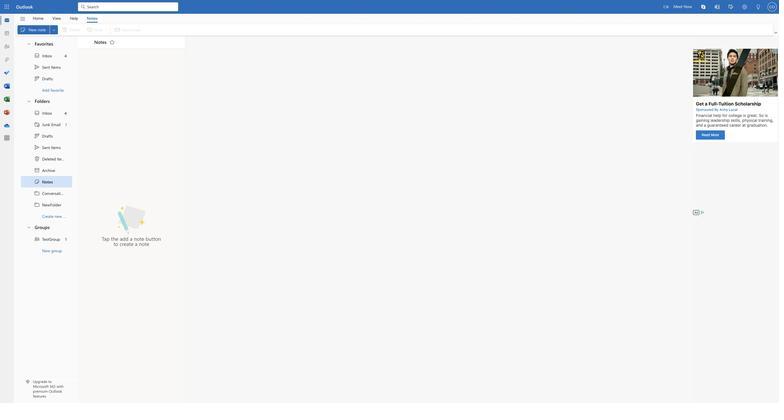 Task type: vqa. For each thing, say whether or not it's contained in the screenshot.
SWEEP
no



Task type: describe. For each thing, give the bounding box(es) containing it.
items for 2nd the  tree item from the bottom of the tap the add a note button to create a note application
[[51, 64, 61, 70]]

 button
[[725, 0, 738, 15]]

powerpoint image
[[4, 110, 10, 116]]

meet
[[674, 4, 683, 9]]

 button for groups
[[24, 222, 34, 233]]

 tree item
[[21, 153, 72, 165]]

upgrade
[[33, 379, 47, 384]]

Search for email, meetings, files and more. field
[[87, 4, 175, 10]]


[[34, 167, 40, 173]]

meet now
[[674, 4, 693, 9]]

help
[[70, 15, 78, 21]]

word image
[[4, 83, 10, 89]]

group
[[51, 248, 62, 253]]

home
[[33, 15, 44, 21]]

 inbox for 
[[34, 53, 52, 58]]

history
[[66, 191, 79, 196]]


[[775, 31, 778, 34]]

items for  tree item
[[57, 156, 67, 162]]

calendar image
[[4, 31, 10, 36]]

features
[[33, 394, 46, 399]]

add favorite tree item
[[21, 84, 72, 96]]


[[664, 5, 669, 9]]

 notes
[[34, 179, 53, 185]]

edit group
[[17, 24, 109, 36]]

 button
[[774, 30, 779, 36]]


[[715, 5, 720, 9]]

files image
[[4, 57, 10, 63]]

upgrade to microsoft 365 with premium outlook features
[[33, 379, 64, 399]]

 for 
[[34, 110, 40, 116]]

premium
[[33, 389, 48, 394]]

newfolder
[[42, 202, 61, 207]]

co
[[770, 5, 776, 9]]

new group
[[42, 248, 62, 253]]

sent inside tree
[[42, 145, 50, 150]]

outlook inside upgrade to microsoft 365 with premium outlook features
[[49, 389, 62, 394]]

favorites tree
[[21, 36, 72, 96]]

premium features image
[[26, 380, 30, 384]]

1 horizontal spatial a
[[135, 241, 138, 247]]

mail image
[[4, 17, 10, 23]]

with
[[57, 384, 64, 389]]

 sent items for 2nd the  tree item from the bottom of the tap the add a note button to create a note application
[[34, 64, 61, 70]]

 button
[[697, 0, 711, 14]]

groups
[[35, 224, 50, 230]]

to inside upgrade to microsoft 365 with premium outlook features
[[48, 379, 52, 384]]

folder
[[63, 213, 73, 219]]

 tree item
[[21, 119, 72, 130]]

view
[[52, 15, 61, 21]]

2  from the top
[[34, 145, 40, 150]]


[[743, 5, 748, 9]]

favorite
[[51, 87, 64, 93]]

 sent items for second the  tree item from the top of the tap the add a note button to create a note application
[[34, 145, 61, 150]]

notes button
[[83, 14, 102, 23]]

 tree item for 
[[21, 107, 72, 119]]

groups tree item
[[21, 222, 72, 233]]

 button for favorites
[[24, 38, 34, 49]]

 button
[[738, 0, 752, 15]]

 tree item
[[21, 176, 72, 188]]

add favorite
[[42, 87, 64, 93]]

new
[[55, 213, 62, 219]]

notes 
[[94, 39, 115, 45]]

outlook banner
[[0, 0, 780, 15]]

 for 
[[34, 53, 40, 58]]

 junk email
[[34, 122, 61, 127]]

tap
[[102, 235, 110, 242]]

create
[[120, 241, 134, 247]]

new inside tree item
[[42, 248, 50, 253]]

create
[[42, 213, 54, 219]]

notes heading
[[87, 36, 117, 48]]

 button for folders
[[24, 96, 34, 106]]

tap the add a note button to create a note
[[102, 235, 161, 247]]


[[702, 5, 706, 9]]

now
[[684, 4, 693, 9]]

 for groups
[[27, 225, 31, 230]]

notes inside  notes
[[42, 179, 53, 185]]

microsoft
[[33, 384, 49, 389]]

 for  newfolder
[[34, 202, 40, 208]]


[[34, 122, 40, 127]]

new group tree item
[[21, 245, 72, 256]]


[[729, 5, 734, 9]]

help button
[[66, 14, 82, 23]]

 inside dropdown button
[[52, 28, 56, 32]]

inbox for 
[[42, 53, 52, 58]]

notes for notes
[[87, 15, 98, 21]]

 for 
[[34, 76, 40, 81]]



Task type: locate. For each thing, give the bounding box(es) containing it.
1  inbox from the top
[[34, 53, 52, 58]]

note
[[38, 27, 46, 32], [134, 235, 144, 242], [139, 241, 149, 247]]

drafts down  junk email
[[42, 133, 53, 139]]

button
[[146, 235, 161, 242]]

tab list
[[28, 14, 102, 23]]

tab list inside tap the add a note button to create a note application
[[28, 14, 102, 23]]

notes inside button
[[87, 15, 98, 21]]

 drafts up add
[[34, 76, 53, 81]]

2  button from the top
[[24, 96, 34, 106]]

4 for 
[[64, 110, 67, 116]]

 drafts inside tree
[[34, 133, 53, 139]]

0 vertical spatial  drafts
[[34, 76, 53, 81]]

 left newfolder
[[34, 202, 40, 208]]


[[109, 39, 115, 45]]


[[34, 53, 40, 58], [34, 110, 40, 116]]

 button down  new note
[[24, 38, 34, 49]]

1 right 'testgroup'
[[65, 236, 67, 242]]

1 vertical spatial to
[[48, 379, 52, 384]]

 tree item down favorites
[[21, 50, 72, 61]]

to
[[114, 241, 118, 247], [48, 379, 52, 384]]

 drafts inside favorites tree
[[34, 76, 53, 81]]

 inside favorites tree
[[34, 64, 40, 70]]

 inside favorites tree
[[34, 53, 40, 58]]

 tree item
[[21, 233, 72, 245]]

1 inbox from the top
[[42, 53, 52, 58]]

 sent items inside tree
[[34, 145, 61, 150]]

0 vertical spatial inbox
[[42, 53, 52, 58]]

1 vertical spatial  tree item
[[21, 142, 72, 153]]

0 vertical spatial  tree item
[[21, 50, 72, 61]]

1 vertical spatial 
[[34, 179, 40, 185]]

drafts up add favorite tree item
[[42, 76, 53, 81]]

1 horizontal spatial 
[[34, 179, 40, 185]]

email
[[51, 122, 61, 127]]

people image
[[4, 44, 10, 50]]


[[80, 4, 86, 10]]

 button
[[17, 14, 28, 24]]

1 vertical spatial  sent items
[[34, 145, 61, 150]]

sent inside favorites tree
[[42, 64, 50, 70]]

0 vertical spatial 
[[34, 76, 40, 81]]

 tree item
[[21, 50, 72, 61], [21, 107, 72, 119]]

 down 
[[34, 133, 40, 139]]

testgroup
[[42, 236, 60, 242]]

 for favorites
[[27, 41, 31, 46]]

 sent items up  tree item
[[34, 145, 61, 150]]

1 vertical spatial outlook
[[49, 389, 62, 394]]

0 vertical spatial  button
[[24, 38, 34, 49]]

junk
[[42, 122, 50, 127]]

co button
[[766, 0, 780, 14]]

 search field
[[78, 0, 178, 13]]

outlook up  button
[[16, 4, 33, 10]]

new down home button
[[29, 27, 37, 32]]

more apps image
[[4, 135, 10, 141]]

left-rail-appbar navigation
[[1, 14, 13, 132]]

 tree item up newfolder
[[21, 188, 79, 199]]

 button
[[108, 38, 117, 47]]

0 vertical spatial 
[[34, 64, 40, 70]]

archive
[[42, 168, 55, 173]]

tree
[[21, 107, 79, 222]]

 inside groups tree item
[[27, 225, 31, 230]]

1 vertical spatial new
[[42, 248, 50, 253]]

1 right email
[[65, 122, 67, 127]]

0 vertical spatial  inbox
[[34, 53, 52, 58]]

 down favorites
[[34, 64, 40, 70]]

inbox inside favorites tree
[[42, 53, 52, 58]]

 tree item up "create"
[[21, 199, 72, 210]]

 inside favorites tree
[[34, 76, 40, 81]]

folders
[[35, 98, 50, 104]]

 drafts
[[34, 76, 53, 81], [34, 133, 53, 139]]

1 vertical spatial  drafts
[[34, 133, 53, 139]]

2 vertical spatial notes
[[42, 179, 53, 185]]

 button
[[711, 0, 725, 15]]

 tree item up junk
[[21, 107, 72, 119]]

to left add
[[114, 241, 118, 247]]

 conversation history
[[34, 190, 79, 196]]

 inbox inside favorites tree
[[34, 53, 52, 58]]

tree containing 
[[21, 107, 79, 222]]

0 vertical spatial  tree item
[[21, 73, 72, 84]]

0 vertical spatial items
[[51, 64, 61, 70]]

1  drafts from the top
[[34, 76, 53, 81]]

0 vertical spatial new
[[29, 27, 37, 32]]

2 vertical spatial  button
[[24, 222, 34, 233]]

0 vertical spatial 4
[[64, 53, 67, 58]]

0 vertical spatial drafts
[[42, 76, 53, 81]]

outlook link
[[16, 0, 33, 14]]

2 sent from the top
[[42, 145, 50, 150]]

1 for 
[[65, 236, 67, 242]]

 inbox for 
[[34, 110, 52, 116]]

 inside tree item
[[34, 179, 40, 185]]

create new folder
[[42, 213, 73, 219]]

1  from the top
[[34, 190, 40, 196]]

 inbox down favorites
[[34, 53, 52, 58]]

1  sent items from the top
[[34, 64, 61, 70]]

 tree item for 
[[21, 73, 72, 84]]

 button inside 'favorites' tree item
[[24, 38, 34, 49]]

0 vertical spatial notes
[[87, 15, 98, 21]]

1 inside  'tree item'
[[65, 122, 67, 127]]

 archive
[[34, 167, 55, 173]]

to inside tap the add a note button to create a note
[[114, 241, 118, 247]]

the
[[111, 235, 118, 242]]

 button left 'groups'
[[24, 222, 34, 233]]

create new folder tree item
[[21, 210, 73, 222]]

 tree item down junk
[[21, 130, 72, 142]]

1 vertical spatial 1
[[65, 236, 67, 242]]

1  tree item from the top
[[21, 73, 72, 84]]


[[34, 236, 40, 242]]

2  tree item from the top
[[21, 107, 72, 119]]

 inside 'favorites' tree item
[[27, 41, 31, 46]]

2  from the top
[[34, 133, 40, 139]]

1 vertical spatial drafts
[[42, 133, 53, 139]]

sent up add
[[42, 64, 50, 70]]

 left 'groups'
[[27, 225, 31, 230]]

 tree item
[[21, 188, 79, 199], [21, 199, 72, 210]]

new
[[29, 27, 37, 32], [42, 248, 50, 253]]

 deleted items
[[34, 156, 67, 162]]

sent up  tree item
[[42, 145, 50, 150]]

 button inside groups tree item
[[24, 222, 34, 233]]

 newfolder
[[34, 202, 61, 208]]

1  from the top
[[34, 53, 40, 58]]

 button
[[24, 38, 34, 49], [24, 96, 34, 106], [24, 222, 34, 233]]

conversation
[[42, 191, 65, 196]]

 up add favorite tree item
[[34, 76, 40, 81]]

 tree item down 'favorites' tree item
[[21, 61, 72, 73]]

 inside  new note
[[20, 27, 26, 33]]

1  tree item from the top
[[21, 61, 72, 73]]


[[34, 190, 40, 196], [34, 202, 40, 208]]

view button
[[48, 14, 65, 23]]

 inside tree
[[34, 133, 40, 139]]

1  tree item from the top
[[21, 188, 79, 199]]

1 vertical spatial 
[[34, 202, 40, 208]]

1 4 from the top
[[64, 53, 67, 58]]

0 horizontal spatial a
[[130, 235, 133, 242]]

notes left the  button
[[94, 39, 107, 45]]

4 inside favorites tree
[[64, 53, 67, 58]]

 down 
[[34, 179, 40, 185]]

 for folders
[[27, 99, 31, 103]]

1 vertical spatial items
[[51, 145, 61, 150]]

ad
[[695, 210, 699, 214]]

 for  notes
[[34, 179, 40, 185]]

 sent items down 'favorites' tree item
[[34, 64, 61, 70]]

 left folders
[[27, 99, 31, 103]]

1 vertical spatial 
[[34, 133, 40, 139]]

items up  deleted items
[[51, 145, 61, 150]]

0 vertical spatial 
[[34, 53, 40, 58]]

1 vertical spatial  inbox
[[34, 110, 52, 116]]

tab list containing home
[[28, 14, 102, 23]]

2  tree item from the top
[[21, 199, 72, 210]]

 drafts for 
[[34, 133, 53, 139]]

a
[[130, 235, 133, 242], [135, 241, 138, 247]]

1
[[65, 122, 67, 127], [65, 236, 67, 242]]

items up favorite
[[51, 64, 61, 70]]

1 inside '' tree item
[[65, 236, 67, 242]]

 for  new note
[[20, 27, 26, 33]]

0 vertical spatial 
[[34, 190, 40, 196]]

 button left folders
[[24, 96, 34, 106]]

0 horizontal spatial outlook
[[16, 4, 33, 10]]

0 vertical spatial 1
[[65, 122, 67, 127]]

outlook
[[16, 4, 33, 10], [49, 389, 62, 394]]

new left group
[[42, 248, 50, 253]]

 tree item
[[21, 61, 72, 73], [21, 142, 72, 153]]

4
[[64, 53, 67, 58], [64, 110, 67, 116]]

0 vertical spatial 
[[20, 27, 26, 33]]

2 inbox from the top
[[42, 110, 52, 116]]

notes down  tree item
[[42, 179, 53, 185]]

drafts inside favorites tree
[[42, 76, 53, 81]]

outlook inside banner
[[16, 4, 33, 10]]

 button
[[50, 25, 58, 34]]

4 for 
[[64, 53, 67, 58]]

1 sent from the top
[[42, 64, 50, 70]]

2  inbox from the top
[[34, 110, 52, 116]]

 tree item for 
[[21, 50, 72, 61]]

deleted
[[42, 156, 56, 162]]

2 1 from the top
[[65, 236, 67, 242]]

1 vertical spatial  tree item
[[21, 130, 72, 142]]

 tree item
[[21, 165, 72, 176]]


[[757, 5, 761, 9]]

to right upgrade
[[48, 379, 52, 384]]

notes right help
[[87, 15, 98, 21]]

0 vertical spatial  sent items
[[34, 64, 61, 70]]

 tree item
[[21, 73, 72, 84], [21, 130, 72, 142]]

to do image
[[4, 70, 10, 76]]

 tree item up the deleted
[[21, 142, 72, 153]]

home button
[[29, 14, 48, 23]]

add
[[42, 87, 49, 93]]

 drafts for 
[[34, 76, 53, 81]]

0 vertical spatial  tree item
[[21, 61, 72, 73]]

items
[[51, 64, 61, 70], [51, 145, 61, 150], [57, 156, 67, 162]]

4 down 'favorites' tree item
[[64, 53, 67, 58]]

0 vertical spatial outlook
[[16, 4, 33, 10]]

2  sent items from the top
[[34, 145, 61, 150]]

 sent items
[[34, 64, 61, 70], [34, 145, 61, 150]]

a right create
[[135, 241, 138, 247]]

1  button from the top
[[24, 38, 34, 49]]

onedrive image
[[4, 123, 10, 129]]

drafts inside tree
[[42, 133, 53, 139]]

 down  notes
[[34, 190, 40, 196]]

 new note
[[20, 27, 46, 33]]

 down favorites
[[34, 53, 40, 58]]

 inbox up junk
[[34, 110, 52, 116]]

1  from the top
[[34, 76, 40, 81]]

1 horizontal spatial outlook
[[49, 389, 62, 394]]

 drafts down junk
[[34, 133, 53, 139]]

1 horizontal spatial new
[[42, 248, 50, 253]]

0 horizontal spatial new
[[29, 27, 37, 32]]

0 vertical spatial sent
[[42, 64, 50, 70]]

inbox
[[42, 53, 52, 58], [42, 110, 52, 116]]

favorites
[[35, 41, 53, 47]]

drafts for 
[[42, 76, 53, 81]]

2  from the top
[[34, 202, 40, 208]]

 down  button
[[20, 27, 26, 33]]

1 vertical spatial 
[[34, 110, 40, 116]]

365
[[50, 384, 56, 389]]

1 vertical spatial sent
[[42, 145, 50, 150]]

3  button from the top
[[24, 222, 34, 233]]

1 vertical spatial 
[[34, 145, 40, 150]]

a right add
[[130, 235, 133, 242]]

folders tree item
[[21, 96, 72, 107]]

notes inside notes 
[[94, 39, 107, 45]]

items for second the  tree item from the top of the tap the add a note button to create a note application
[[51, 145, 61, 150]]

1 vertical spatial inbox
[[42, 110, 52, 116]]

1 vertical spatial  tree item
[[21, 107, 72, 119]]

new inside  new note
[[29, 27, 37, 32]]

1  from the top
[[34, 64, 40, 70]]

 button inside the folders tree item
[[24, 96, 34, 106]]

inbox inside tree
[[42, 110, 52, 116]]

drafts for 
[[42, 133, 53, 139]]

set your advertising preferences image
[[701, 210, 706, 215]]

items inside  deleted items
[[57, 156, 67, 162]]

outlook right premium
[[49, 389, 62, 394]]

1 horizontal spatial to
[[114, 241, 118, 247]]

2  drafts from the top
[[34, 133, 53, 139]]

2 4 from the top
[[64, 110, 67, 116]]


[[34, 76, 40, 81], [34, 133, 40, 139]]

 tree item for 
[[21, 130, 72, 142]]

favorites tree item
[[21, 38, 72, 50]]

2  tree item from the top
[[21, 130, 72, 142]]


[[20, 27, 26, 33], [34, 179, 40, 185]]


[[34, 156, 40, 162]]

 testgroup
[[34, 236, 60, 242]]

items inside favorites tree
[[51, 64, 61, 70]]


[[20, 16, 26, 22]]

inbox up  junk email
[[42, 110, 52, 116]]

items right the deleted
[[57, 156, 67, 162]]

 down  new note
[[27, 41, 31, 46]]

0 horizontal spatial to
[[48, 379, 52, 384]]

add
[[120, 235, 129, 242]]

1  tree item from the top
[[21, 50, 72, 61]]

4 up  'tree item'
[[64, 110, 67, 116]]

2 vertical spatial items
[[57, 156, 67, 162]]

 up 
[[34, 145, 40, 150]]

1 vertical spatial  button
[[24, 96, 34, 106]]

0 vertical spatial to
[[114, 241, 118, 247]]

 button
[[752, 0, 766, 15]]

 inside the folders tree item
[[27, 99, 31, 103]]

 inbox
[[34, 53, 52, 58], [34, 110, 52, 116]]

1 1 from the top
[[65, 122, 67, 127]]

notes
[[87, 15, 98, 21], [94, 39, 107, 45], [42, 179, 53, 185]]

2 drafts from the top
[[42, 133, 53, 139]]


[[34, 64, 40, 70], [34, 145, 40, 150]]

 for 
[[34, 133, 40, 139]]

 up 
[[34, 110, 40, 116]]

inbox for 
[[42, 110, 52, 116]]

sent
[[42, 64, 50, 70], [42, 145, 50, 150]]

 for  conversation history
[[34, 190, 40, 196]]

 down view button in the top left of the page
[[52, 28, 56, 32]]


[[52, 28, 56, 32], [27, 41, 31, 46], [27, 99, 31, 103], [27, 225, 31, 230]]

 tree item inside tree
[[21, 199, 72, 210]]

excel image
[[4, 97, 10, 102]]

drafts
[[42, 76, 53, 81], [42, 133, 53, 139]]

note inside  new note
[[38, 27, 46, 32]]

1 vertical spatial 4
[[64, 110, 67, 116]]

notes for notes 
[[94, 39, 107, 45]]

 tree item up add
[[21, 73, 72, 84]]

4 inside tree
[[64, 110, 67, 116]]

inbox down 'favorites' tree item
[[42, 53, 52, 58]]

 sent items inside favorites tree
[[34, 64, 61, 70]]

1 drafts from the top
[[42, 76, 53, 81]]

1 for 
[[65, 122, 67, 127]]

2  tree item from the top
[[21, 142, 72, 153]]

2  from the top
[[34, 110, 40, 116]]

tap the add a note button to create a note application
[[0, 0, 780, 403]]

1 vertical spatial notes
[[94, 39, 107, 45]]

0 horizontal spatial 
[[20, 27, 26, 33]]



